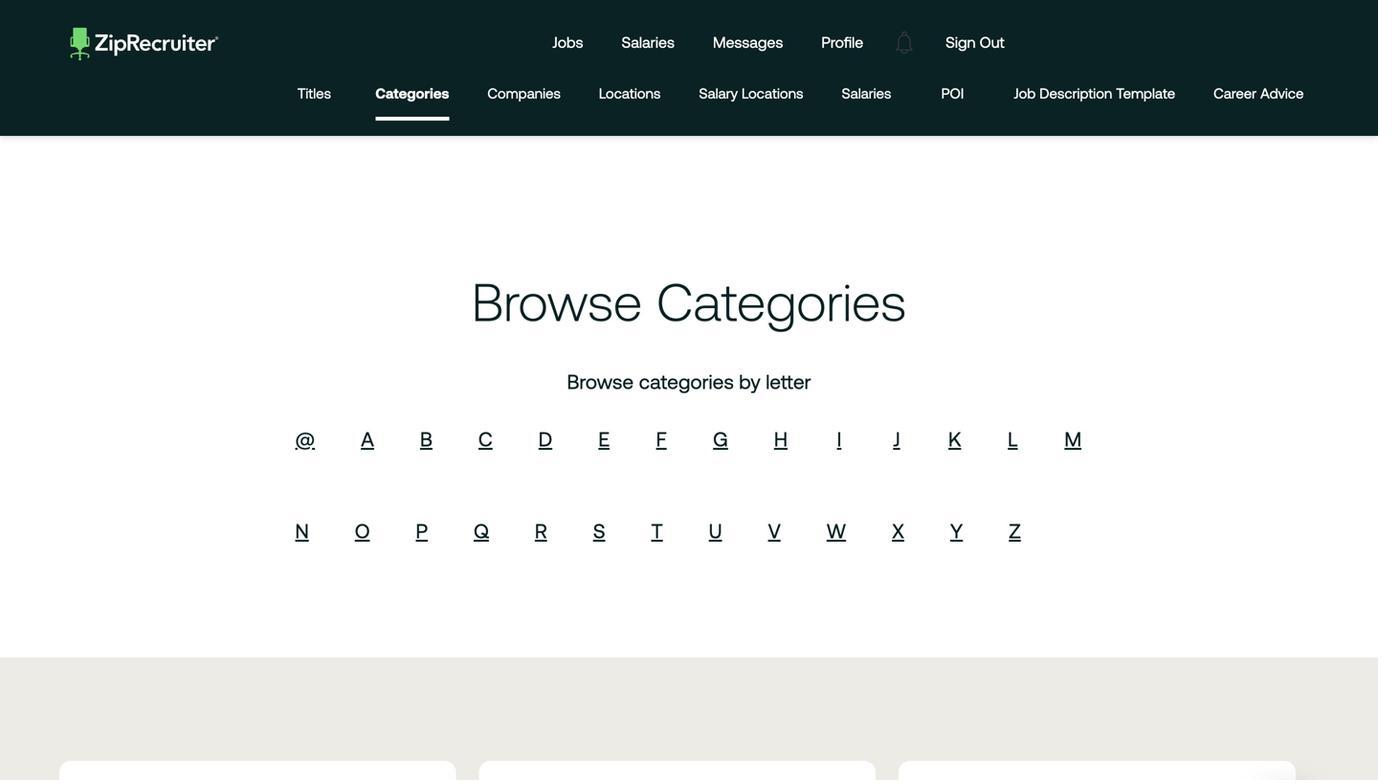 Task type: describe. For each thing, give the bounding box(es) containing it.
f
[[656, 428, 667, 451]]

r
[[535, 520, 547, 543]]

c link
[[479, 428, 493, 451]]

@ link
[[295, 428, 315, 451]]

job description template link
[[1014, 70, 1176, 120]]

salaries inside tabs element
[[842, 85, 892, 101]]

0 horizontal spatial salaries link
[[607, 15, 689, 70]]

z link
[[1009, 520, 1021, 543]]

poi
[[942, 85, 964, 101]]

letter
[[766, 370, 811, 393]]

g
[[713, 428, 728, 451]]

v link
[[768, 520, 781, 543]]

j
[[893, 428, 900, 451]]

titles
[[297, 85, 331, 101]]

z
[[1009, 520, 1021, 543]]

1 horizontal spatial salaries link
[[842, 70, 892, 120]]

advice
[[1261, 85, 1304, 101]]

description
[[1040, 85, 1113, 101]]

b
[[420, 428, 433, 451]]

m link
[[1065, 428, 1082, 451]]

k
[[949, 428, 961, 451]]

categories inside tabs element
[[376, 85, 449, 101]]

sign
[[946, 34, 976, 51]]

l
[[1008, 428, 1018, 451]]

browse for browse categories
[[472, 272, 642, 332]]

i link
[[837, 428, 842, 451]]

locations link
[[599, 70, 661, 120]]

p link
[[416, 520, 428, 543]]

n
[[295, 520, 309, 543]]

messages link
[[699, 15, 798, 70]]

1 locations from the left
[[599, 85, 661, 101]]

career advice
[[1214, 85, 1304, 101]]

b link
[[420, 428, 433, 451]]

h link
[[774, 428, 788, 451]]

e link
[[599, 428, 610, 451]]

jobs link
[[538, 15, 598, 70]]

tabs element
[[291, 70, 1323, 120]]

v
[[768, 520, 781, 543]]

k link
[[949, 428, 961, 451]]

s link
[[593, 520, 605, 543]]

poi link
[[930, 70, 976, 120]]

messages
[[713, 34, 783, 51]]

browse categories
[[472, 272, 906, 332]]

j link
[[893, 428, 900, 451]]



Task type: locate. For each thing, give the bounding box(es) containing it.
q
[[474, 520, 489, 543]]

c
[[479, 428, 493, 451]]

1 vertical spatial categories
[[657, 272, 906, 332]]

a
[[361, 428, 374, 451]]

salaries inside main element
[[622, 34, 675, 51]]

salary locations link
[[699, 70, 804, 120]]

template
[[1116, 85, 1176, 101]]

q link
[[474, 520, 489, 543]]

career
[[1214, 85, 1257, 101]]

1 vertical spatial salaries
[[842, 85, 892, 101]]

sign out
[[946, 34, 1005, 51]]

locations right salary
[[742, 85, 804, 101]]

w
[[827, 520, 846, 543]]

browse categories by letter
[[567, 370, 811, 393]]

1 horizontal spatial salaries
[[842, 85, 892, 101]]

0 vertical spatial browse
[[472, 272, 642, 332]]

@
[[295, 428, 315, 451]]

job description template
[[1014, 85, 1176, 101]]

salaries link
[[607, 15, 689, 70], [842, 70, 892, 120]]

browse for browse categories by letter
[[567, 370, 634, 393]]

sign out link
[[931, 15, 1019, 70]]

locations down main element
[[599, 85, 661, 101]]

profile link
[[807, 15, 878, 70]]

n link
[[295, 520, 309, 543]]

2 vertical spatial categories
[[639, 370, 734, 393]]

categories for browse categories
[[657, 272, 906, 332]]

1 horizontal spatial locations
[[742, 85, 804, 101]]

o
[[355, 520, 370, 543]]

browse
[[472, 272, 642, 332], [567, 370, 634, 393]]

salary
[[699, 85, 738, 101]]

t link
[[651, 520, 663, 543]]

categories for browse categories by letter
[[639, 370, 734, 393]]

companies
[[488, 85, 561, 101]]

ziprecruiter image
[[70, 28, 219, 60]]

0 horizontal spatial salaries
[[622, 34, 675, 51]]

u
[[709, 520, 722, 543]]

notifications image
[[883, 20, 927, 65]]

1 vertical spatial browse
[[567, 370, 634, 393]]

g link
[[713, 428, 728, 451]]

by
[[739, 370, 761, 393]]

salaries down profile link
[[842, 85, 892, 101]]

d
[[539, 428, 552, 451]]

x
[[892, 520, 904, 543]]

salaries up "locations" link
[[622, 34, 675, 51]]

l link
[[1008, 428, 1018, 451]]

0 vertical spatial categories
[[376, 85, 449, 101]]

d link
[[539, 428, 552, 451]]

y
[[950, 520, 963, 543]]

x link
[[892, 520, 904, 543]]

i
[[837, 428, 842, 451]]

f link
[[656, 428, 667, 451]]

p
[[416, 520, 428, 543]]

t
[[651, 520, 663, 543]]

job
[[1014, 85, 1036, 101]]

locations
[[599, 85, 661, 101], [742, 85, 804, 101]]

titles link
[[291, 70, 337, 120]]

jobs
[[552, 34, 583, 51]]

y link
[[950, 520, 963, 543]]

h
[[774, 428, 788, 451]]

e
[[599, 428, 610, 451]]

w link
[[827, 520, 846, 543]]

companies link
[[488, 70, 561, 120]]

salaries
[[622, 34, 675, 51], [842, 85, 892, 101]]

out
[[980, 34, 1005, 51]]

salaries link right jobs 'link'
[[607, 15, 689, 70]]

categories
[[376, 85, 449, 101], [657, 272, 906, 332], [639, 370, 734, 393]]

salaries link down "profile"
[[842, 70, 892, 120]]

0 horizontal spatial locations
[[599, 85, 661, 101]]

salary locations
[[699, 85, 804, 101]]

a link
[[361, 428, 374, 451]]

0 vertical spatial salaries
[[622, 34, 675, 51]]

profile
[[822, 34, 864, 51]]

career advice link
[[1214, 70, 1304, 120]]

s
[[593, 520, 605, 543]]

main element
[[55, 15, 1323, 70]]

categories link
[[376, 70, 449, 117]]

o link
[[355, 520, 370, 543]]

r link
[[535, 520, 547, 543]]

m
[[1065, 428, 1082, 451]]

u link
[[709, 520, 722, 543]]

2 locations from the left
[[742, 85, 804, 101]]



Task type: vqa. For each thing, say whether or not it's contained in the screenshot.
1st match from the top of the page
no



